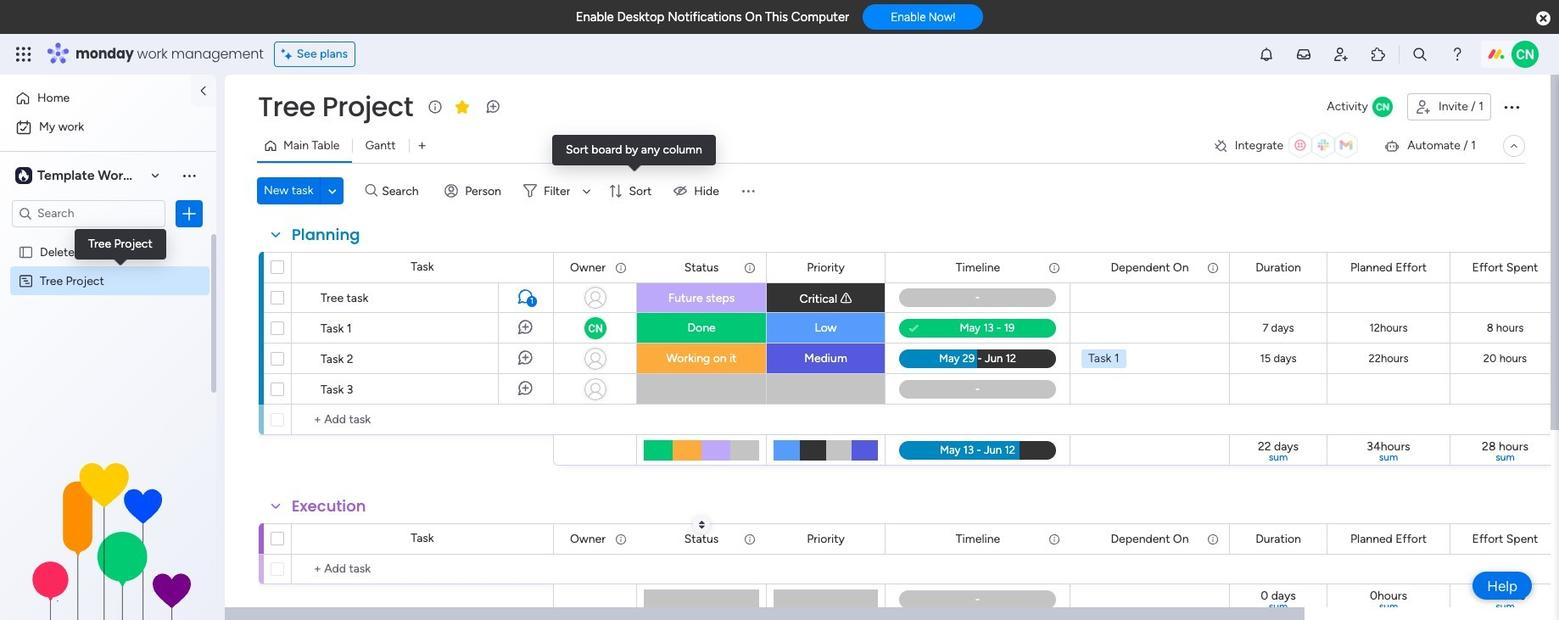 Task type: locate. For each thing, give the bounding box(es) containing it.
1 vertical spatial option
[[10, 114, 206, 141]]

show board description image
[[425, 98, 446, 115]]

options image
[[1502, 97, 1522, 117], [181, 205, 198, 222]]

column information image
[[1207, 261, 1220, 275], [614, 533, 628, 546], [1048, 533, 1062, 546], [1207, 533, 1220, 546]]

Search in workspace field
[[36, 204, 142, 224]]

column information image
[[614, 261, 628, 275], [743, 261, 757, 275], [1048, 261, 1062, 275], [743, 533, 757, 546]]

menu image
[[181, 168, 198, 185], [740, 182, 757, 199]]

2 vertical spatial option
[[0, 237, 216, 241]]

board activity image
[[1373, 97, 1393, 117]]

+ Add task text field
[[300, 559, 546, 580]]

None field
[[254, 89, 418, 125], [288, 224, 364, 246], [566, 258, 610, 277], [680, 258, 723, 277], [803, 258, 849, 277], [952, 258, 1005, 277], [1107, 258, 1194, 277], [1252, 258, 1306, 277], [1347, 258, 1432, 277], [1469, 258, 1543, 277], [288, 496, 370, 518], [566, 530, 610, 549], [680, 530, 723, 549], [803, 530, 849, 549], [952, 530, 1005, 549], [1107, 530, 1194, 549], [1252, 530, 1306, 549], [1347, 530, 1432, 549], [1469, 530, 1543, 549], [254, 89, 418, 125], [288, 224, 364, 246], [566, 258, 610, 277], [680, 258, 723, 277], [803, 258, 849, 277], [952, 258, 1005, 277], [1107, 258, 1194, 277], [1252, 258, 1306, 277], [1347, 258, 1432, 277], [1469, 258, 1543, 277], [288, 496, 370, 518], [566, 530, 610, 549], [680, 530, 723, 549], [803, 530, 849, 549], [952, 530, 1005, 549], [1107, 530, 1194, 549], [1252, 530, 1306, 549], [1347, 530, 1432, 549], [1469, 530, 1543, 549]]

collapse board header image
[[1508, 139, 1522, 153]]

0 horizontal spatial options image
[[181, 205, 198, 222]]

Search field
[[378, 179, 429, 203]]

dapulse close image
[[1537, 10, 1551, 27]]

0 vertical spatial options image
[[1502, 97, 1522, 117]]

arrow down image
[[577, 181, 597, 201]]

lottie animation element
[[0, 449, 216, 620]]

start a board discussion image
[[485, 98, 502, 115]]

dapulse checkmark sign image
[[910, 319, 919, 337]]

list box
[[0, 235, 216, 525]]

monday marketplace image
[[1371, 46, 1387, 63]]

option
[[10, 85, 181, 112], [10, 114, 206, 141], [0, 237, 216, 241]]

sort asc image
[[699, 520, 705, 530]]



Task type: describe. For each thing, give the bounding box(es) containing it.
workspace selection element
[[12, 146, 146, 206]]

update feed image
[[1296, 46, 1313, 63]]

public board image
[[18, 244, 34, 260]]

+ Add task text field
[[300, 410, 546, 430]]

search everything image
[[1412, 46, 1429, 63]]

angle down image
[[329, 185, 337, 197]]

cool name image
[[1512, 41, 1539, 68]]

remove from favorites image
[[454, 98, 471, 115]]

1 horizontal spatial options image
[[1502, 97, 1522, 117]]

invite members image
[[1333, 46, 1350, 63]]

0 vertical spatial option
[[10, 85, 181, 112]]

lottie animation image
[[0, 449, 216, 620]]

0 horizontal spatial menu image
[[181, 168, 198, 185]]

notifications image
[[1258, 46, 1275, 63]]

help image
[[1449, 46, 1466, 63]]

add view image
[[419, 140, 426, 152]]

1 vertical spatial options image
[[181, 205, 198, 222]]

see plans image
[[281, 45, 297, 64]]

1 horizontal spatial menu image
[[740, 182, 757, 199]]

select product image
[[15, 46, 32, 63]]

v2 search image
[[365, 181, 378, 200]]

sort desc image
[[699, 520, 705, 530]]



Task type: vqa. For each thing, say whether or not it's contained in the screenshot.
1st Sort IMAGE from the bottom of the page
no



